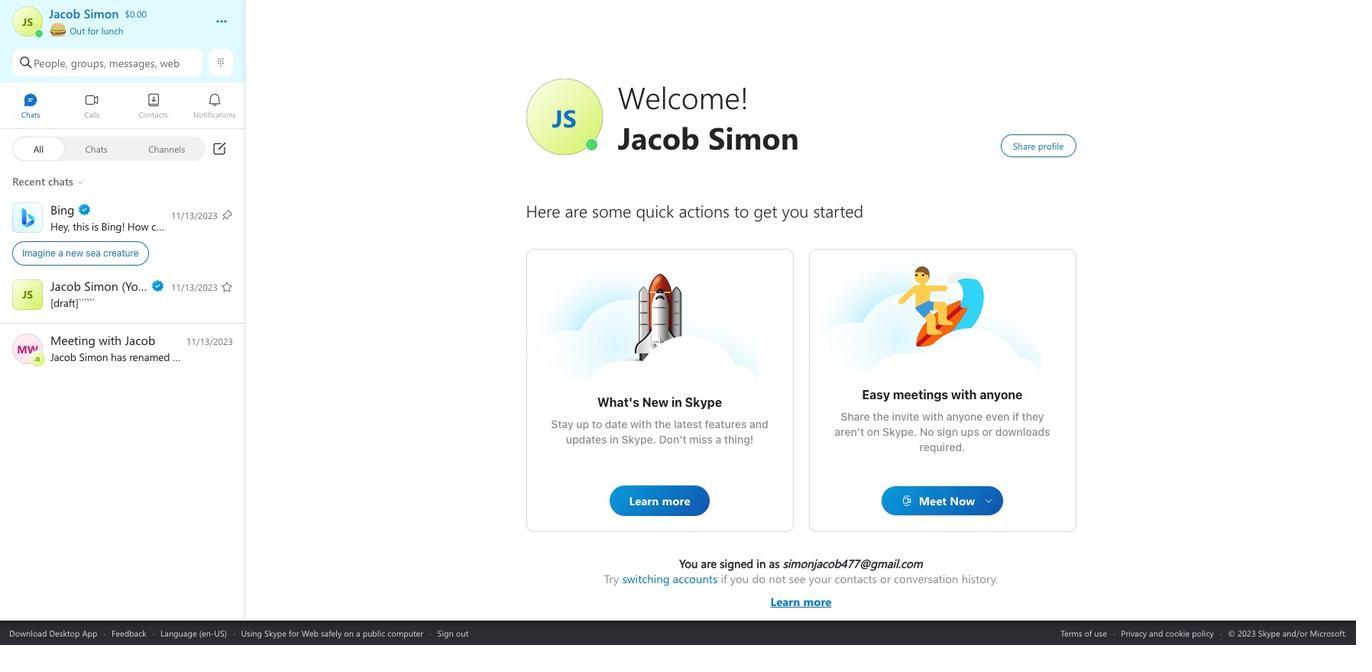 Task type: describe. For each thing, give the bounding box(es) containing it.
i
[[170, 219, 173, 233]]

in inside "stay up to date with the latest features and updates in skype. don't miss a thing!"
[[610, 433, 619, 446]]

using
[[241, 628, 262, 639]]

sign out link
[[438, 628, 469, 639]]

downloads
[[996, 426, 1050, 439]]

use
[[1094, 628, 1107, 639]]

web
[[160, 55, 180, 70]]

as
[[769, 556, 780, 572]]

latest
[[674, 418, 702, 431]]

1 horizontal spatial a
[[356, 628, 360, 639]]

1 vertical spatial and
[[1149, 628, 1163, 639]]

is
[[92, 219, 99, 233]]

no
[[920, 426, 934, 439]]

easy meetings with anyone
[[862, 388, 1023, 402]]

with inside share the invite with anyone even if they aren't on skype. no sign ups or downloads required.
[[922, 410, 944, 423]]

share
[[841, 410, 870, 423]]

history.
[[962, 572, 998, 587]]

help
[[176, 219, 196, 233]]

skype. inside share the invite with anyone even if they aren't on skype. no sign ups or downloads required.
[[883, 426, 917, 439]]

1 vertical spatial skype
[[264, 628, 287, 639]]

1 horizontal spatial for
[[289, 628, 299, 639]]

don't
[[659, 433, 687, 446]]

date
[[605, 418, 628, 431]]

share the invite with anyone even if they aren't on skype. no sign ups or downloads required.
[[835, 410, 1053, 454]]

using skype for web safely on a public computer link
[[241, 628, 423, 639]]

app
[[82, 628, 97, 639]]

groups,
[[71, 55, 106, 70]]

download
[[9, 628, 47, 639]]

1 vertical spatial on
[[344, 628, 354, 639]]

privacy
[[1121, 628, 1147, 639]]

out for lunch button
[[49, 21, 200, 37]]

messages,
[[109, 55, 157, 70]]

out
[[70, 24, 85, 37]]

using skype for web safely on a public computer
[[241, 628, 423, 639]]

required.
[[920, 441, 965, 454]]

all
[[33, 143, 44, 155]]

people, groups, messages, web button
[[12, 49, 202, 76]]

try switching accounts if you do not see your contacts or conversation history. learn more
[[604, 572, 998, 610]]

policy
[[1192, 628, 1214, 639]]

us)
[[214, 628, 227, 639]]

of
[[1085, 628, 1092, 639]]

stay
[[551, 418, 574, 431]]

people,
[[34, 55, 68, 70]]

try
[[604, 572, 619, 587]]

0 vertical spatial a
[[58, 248, 63, 259]]

ups
[[961, 426, 980, 439]]

if inside share the invite with anyone even if they aren't on skype. no sign ups or downloads required.
[[1013, 410, 1019, 423]]

terms
[[1061, 628, 1082, 639]]

easy
[[862, 388, 890, 402]]

invite
[[892, 410, 920, 423]]

do
[[752, 572, 766, 587]]

more
[[804, 595, 832, 610]]

terms of use
[[1061, 628, 1107, 639]]

on inside share the invite with anyone even if they aren't on skype. no sign ups or downloads required.
[[867, 426, 880, 439]]

language (en-us)
[[161, 628, 227, 639]]

what's new in skype
[[597, 396, 722, 410]]

accounts
[[673, 572, 718, 587]]

today?
[[218, 219, 248, 233]]

launch
[[614, 273, 650, 289]]

privacy and cookie policy link
[[1121, 628, 1214, 639]]

meetings
[[893, 388, 948, 402]]

learn
[[771, 595, 800, 610]]

you are signed in as
[[679, 556, 783, 572]]

this
[[73, 219, 89, 233]]

sea
[[86, 248, 101, 259]]

thing!
[[724, 433, 754, 446]]

contacts
[[835, 572, 877, 587]]

lunch
[[101, 24, 123, 37]]

!
[[122, 219, 125, 233]]

updates
[[566, 433, 607, 446]]

feedback link
[[111, 628, 147, 639]]

with inside "stay up to date with the latest features and updates in skype. don't miss a thing!"
[[630, 418, 652, 431]]

out for lunch
[[67, 24, 123, 37]]

0 vertical spatial anyone
[[980, 388, 1023, 402]]

switching accounts link
[[622, 572, 718, 587]]

sign
[[937, 426, 958, 439]]

channels
[[148, 143, 185, 155]]

even
[[986, 410, 1010, 423]]

miss
[[689, 433, 713, 446]]

or inside share the invite with anyone even if they aren't on skype. no sign ups or downloads required.
[[982, 426, 993, 439]]

are
[[701, 556, 717, 572]]



Task type: locate. For each thing, give the bounding box(es) containing it.
out
[[456, 628, 469, 639]]

download desktop app link
[[9, 628, 97, 639]]

1 horizontal spatial or
[[982, 426, 993, 439]]

sign out
[[438, 628, 469, 639]]

the up the don't
[[655, 418, 671, 431]]

anyone
[[980, 388, 1023, 402], [947, 410, 983, 423]]

safely
[[321, 628, 342, 639]]

chats
[[85, 143, 108, 155]]

you inside the try switching accounts if you do not see your contacts or conversation history. learn more
[[730, 572, 749, 587]]

up
[[576, 418, 589, 431]]

skype. down invite
[[883, 426, 917, 439]]

0 vertical spatial for
[[87, 24, 99, 37]]

[draft]``````
[[50, 295, 95, 310]]

how
[[127, 219, 149, 233]]

skype up latest
[[685, 396, 722, 410]]

what's
[[597, 396, 640, 410]]

1 horizontal spatial and
[[1149, 628, 1163, 639]]

download desktop app
[[9, 628, 97, 639]]

anyone inside share the invite with anyone even if they aren't on skype. no sign ups or downloads required.
[[947, 410, 983, 423]]

1 vertical spatial in
[[610, 433, 619, 446]]

features
[[705, 418, 747, 431]]

and left cookie
[[1149, 628, 1163, 639]]

in right new
[[672, 396, 682, 410]]

or right the contacts
[[880, 572, 891, 587]]

with up the no
[[922, 410, 944, 423]]

(en-
[[199, 628, 214, 639]]

skype
[[685, 396, 722, 410], [264, 628, 287, 639]]

skype. inside "stay up to date with the latest features and updates in skype. don't miss a thing!"
[[622, 433, 656, 446]]

or inside the try switching accounts if you do not see your contacts or conversation history. learn more
[[880, 572, 891, 587]]

a
[[58, 248, 63, 259], [716, 433, 722, 446], [356, 628, 360, 639]]

0 horizontal spatial skype.
[[622, 433, 656, 446]]

0 vertical spatial or
[[982, 426, 993, 439]]

0 horizontal spatial skype
[[264, 628, 287, 639]]

if inside the try switching accounts if you do not see your contacts or conversation history. learn more
[[721, 572, 727, 587]]

skype right using
[[264, 628, 287, 639]]

people, groups, messages, web
[[34, 55, 180, 70]]

or
[[982, 426, 993, 439], [880, 572, 891, 587]]

on down share
[[867, 426, 880, 439]]

1 vertical spatial a
[[716, 433, 722, 446]]

signed
[[720, 556, 754, 572]]

0 vertical spatial you
[[198, 219, 215, 233]]

you right help
[[198, 219, 215, 233]]

0 horizontal spatial for
[[87, 24, 99, 37]]

for left web on the left bottom of page
[[289, 628, 299, 639]]

1 horizontal spatial you
[[730, 572, 749, 587]]

imagine
[[22, 248, 56, 259]]

a down features
[[716, 433, 722, 446]]

learn more link
[[604, 587, 998, 610]]

if up downloads
[[1013, 410, 1019, 423]]

for
[[87, 24, 99, 37], [289, 628, 299, 639]]

0 horizontal spatial the
[[655, 418, 671, 431]]

see
[[789, 572, 806, 587]]

the
[[873, 410, 889, 423], [655, 418, 671, 431]]

desktop
[[49, 628, 80, 639]]

public
[[363, 628, 385, 639]]

1 vertical spatial anyone
[[947, 410, 983, 423]]

a left 'public'
[[356, 628, 360, 639]]

with right date at the left bottom of page
[[630, 418, 652, 431]]

0 horizontal spatial you
[[198, 219, 215, 233]]

imagine a new sea creature
[[22, 248, 139, 259]]

sign
[[438, 628, 454, 639]]

skype.
[[883, 426, 917, 439], [622, 433, 656, 446]]

anyone up ups
[[947, 410, 983, 423]]

2 horizontal spatial a
[[716, 433, 722, 446]]

cookie
[[1166, 628, 1190, 639]]

0 horizontal spatial if
[[721, 572, 727, 587]]

1 vertical spatial if
[[721, 572, 727, 587]]

0 vertical spatial in
[[672, 396, 682, 410]]

0 horizontal spatial in
[[610, 433, 619, 446]]

anyone up even on the right bottom of page
[[980, 388, 1023, 402]]

the inside share the invite with anyone even if they aren't on skype. no sign ups or downloads required.
[[873, 410, 889, 423]]

language (en-us) link
[[161, 628, 227, 639]]

0 vertical spatial skype
[[685, 396, 722, 410]]

1 vertical spatial for
[[289, 628, 299, 639]]

computer
[[388, 628, 423, 639]]

aren't
[[835, 426, 864, 439]]

bing
[[101, 219, 122, 233]]

2 horizontal spatial in
[[757, 556, 766, 572]]

if right are
[[721, 572, 727, 587]]

web
[[302, 628, 319, 639]]

and
[[750, 418, 769, 431], [1149, 628, 1163, 639]]

you
[[679, 556, 698, 572]]

0 vertical spatial and
[[750, 418, 769, 431]]

terms of use link
[[1061, 628, 1107, 639]]

privacy and cookie policy
[[1121, 628, 1214, 639]]

new
[[642, 396, 669, 410]]

the inside "stay up to date with the latest features and updates in skype. don't miss a thing!"
[[655, 418, 671, 431]]

1 horizontal spatial skype.
[[883, 426, 917, 439]]

in left "as"
[[757, 556, 766, 572]]

hey,
[[50, 219, 70, 233]]

can
[[151, 219, 167, 233]]

switching
[[622, 572, 670, 587]]

1 horizontal spatial in
[[672, 396, 682, 410]]

[draft]`````` button
[[0, 273, 245, 318]]

1 vertical spatial you
[[730, 572, 749, 587]]

1 vertical spatial or
[[880, 572, 891, 587]]

for right out
[[87, 24, 99, 37]]

0 horizontal spatial or
[[880, 572, 891, 587]]

if
[[1013, 410, 1019, 423], [721, 572, 727, 587]]

tab list
[[0, 86, 245, 128]]

on right the safely
[[344, 628, 354, 639]]

for inside button
[[87, 24, 99, 37]]

language
[[161, 628, 197, 639]]

mansurfer
[[897, 265, 951, 281]]

skype. down date at the left bottom of page
[[622, 433, 656, 446]]

0 vertical spatial on
[[867, 426, 880, 439]]

they
[[1022, 410, 1044, 423]]

0 vertical spatial if
[[1013, 410, 1019, 423]]

on
[[867, 426, 880, 439], [344, 628, 354, 639]]

in down date at the left bottom of page
[[610, 433, 619, 446]]

your
[[809, 572, 832, 587]]

1 horizontal spatial on
[[867, 426, 880, 439]]

0 horizontal spatial on
[[344, 628, 354, 639]]

and up thing!
[[750, 418, 769, 431]]

hey, this is bing ! how can i help you today?
[[50, 219, 251, 233]]

or right ups
[[982, 426, 993, 439]]

stay up to date with the latest features and updates in skype. don't miss a thing!
[[551, 418, 771, 446]]

1 horizontal spatial if
[[1013, 410, 1019, 423]]

2 horizontal spatial with
[[951, 388, 977, 402]]

to
[[592, 418, 602, 431]]

0 horizontal spatial and
[[750, 418, 769, 431]]

new
[[66, 248, 83, 259]]

with up ups
[[951, 388, 977, 402]]

1 horizontal spatial the
[[873, 410, 889, 423]]

the down easy in the bottom of the page
[[873, 410, 889, 423]]

0 horizontal spatial a
[[58, 248, 63, 259]]

2 vertical spatial in
[[757, 556, 766, 572]]

1 horizontal spatial skype
[[685, 396, 722, 410]]

a inside "stay up to date with the latest features and updates in skype. don't miss a thing!"
[[716, 433, 722, 446]]

1 horizontal spatial with
[[922, 410, 944, 423]]

a left new
[[58, 248, 63, 259]]

not
[[769, 572, 786, 587]]

conversation
[[894, 572, 959, 587]]

creature
[[103, 248, 139, 259]]

and inside "stay up to date with the latest features and updates in skype. don't miss a thing!"
[[750, 418, 769, 431]]

0 horizontal spatial with
[[630, 418, 652, 431]]

2 vertical spatial a
[[356, 628, 360, 639]]

you left do
[[730, 572, 749, 587]]



Task type: vqa. For each thing, say whether or not it's contained in the screenshot.
Design a flag for Mars
no



